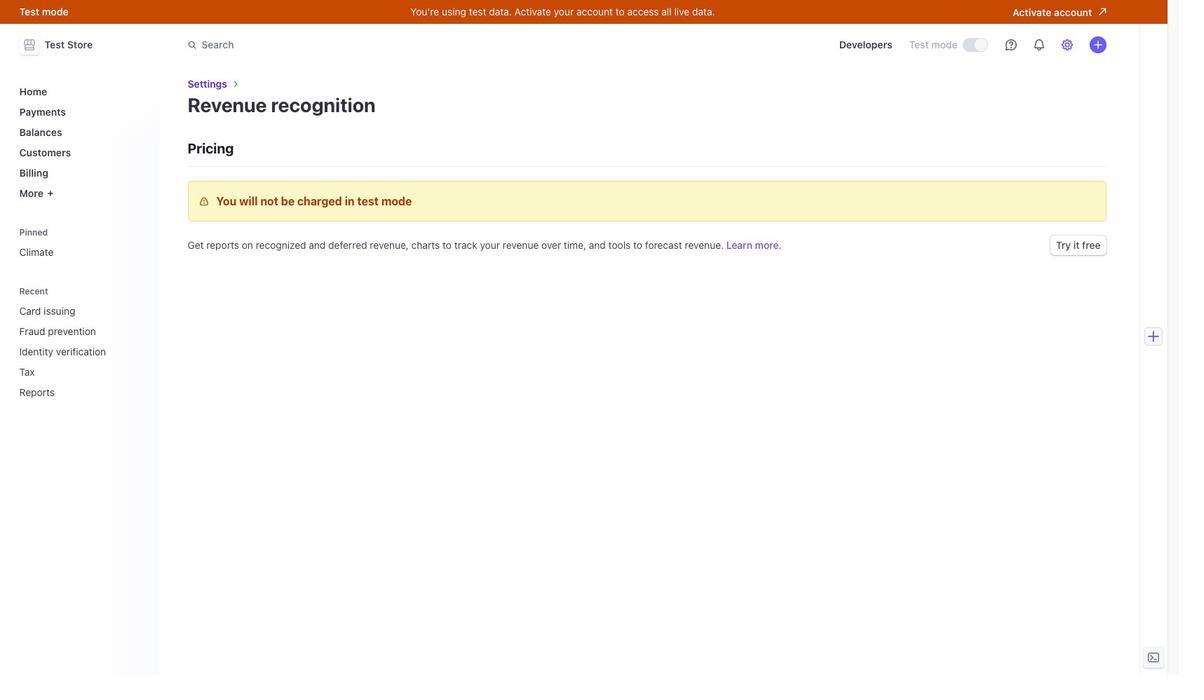 Task type: vqa. For each thing, say whether or not it's contained in the screenshot.
1st Recent ELEMENT from the bottom of the page
yes



Task type: locate. For each thing, give the bounding box(es) containing it.
core navigation links element
[[14, 80, 151, 205]]

2 recent element from the top
[[14, 300, 151, 404]]

None search field
[[179, 32, 575, 58]]

recent element
[[14, 286, 151, 404], [14, 300, 151, 404]]

notifications image
[[1034, 39, 1045, 51]]

pinned element
[[14, 227, 151, 264]]



Task type: describe. For each thing, give the bounding box(es) containing it.
1 recent element from the top
[[14, 286, 151, 404]]

Test mode checkbox
[[964, 39, 987, 51]]

help image
[[1006, 39, 1017, 51]]

Search text field
[[179, 32, 575, 58]]

settings image
[[1062, 39, 1073, 51]]



